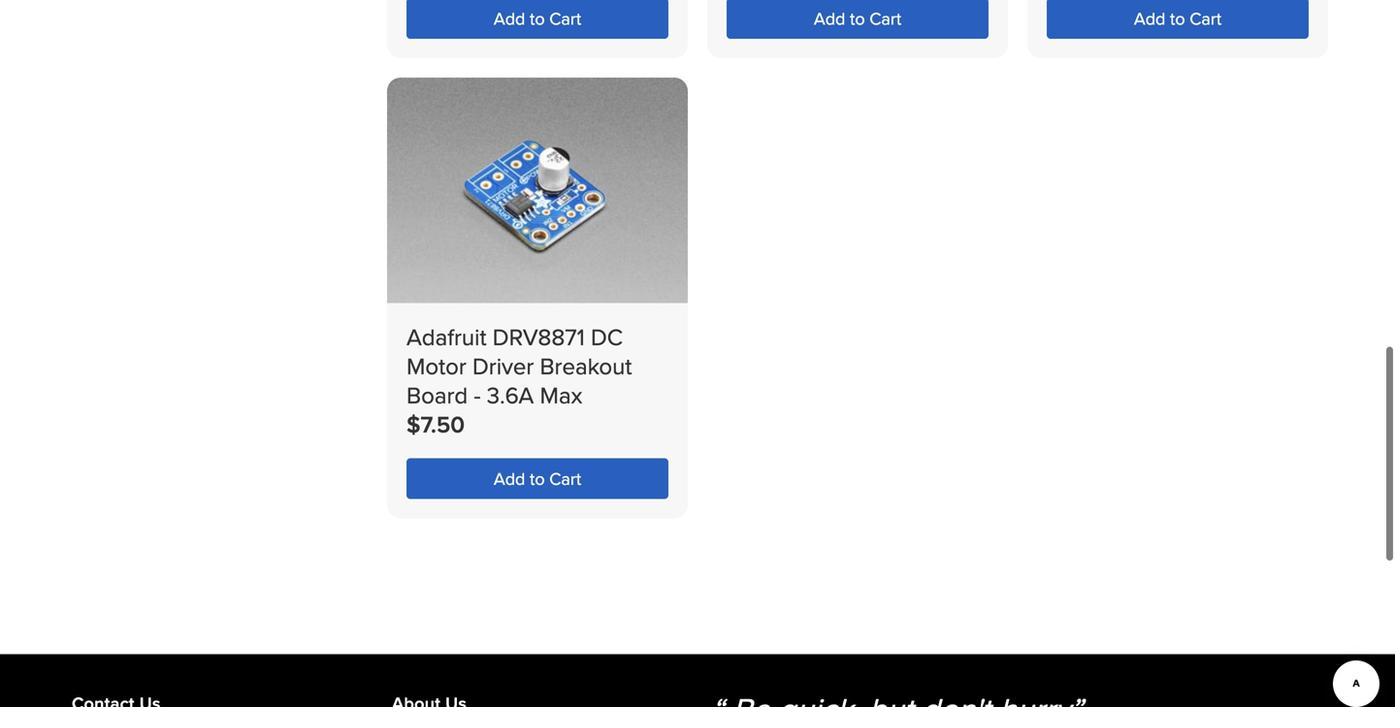 Task type: vqa. For each thing, say whether or not it's contained in the screenshot.
Adafruit
yes



Task type: describe. For each thing, give the bounding box(es) containing it.
board
[[406, 379, 468, 412]]

3.6a
[[487, 379, 534, 412]]

max
[[540, 379, 582, 412]]

-
[[474, 379, 481, 412]]

adafruit drv8871 dc motor driver breakout board - 3.6a max link
[[406, 320, 632, 412]]

driver
[[472, 349, 534, 383]]



Task type: locate. For each thing, give the bounding box(es) containing it.
add to cart
[[494, 6, 581, 31], [814, 6, 901, 31], [1134, 6, 1222, 31], [494, 466, 581, 491]]

$7.50
[[406, 408, 465, 442]]

dc
[[591, 320, 623, 354]]

add
[[494, 6, 525, 31], [814, 6, 845, 31], [1134, 6, 1166, 31], [494, 466, 525, 491]]

add to cart button
[[406, 0, 668, 39], [727, 0, 989, 39], [1047, 0, 1309, 39], [406, 459, 668, 499]]

adafruit
[[406, 320, 487, 354]]

adafruit drv8871 dc motor driver breakout board - 3.6a max $7.50
[[406, 320, 632, 442]]

to
[[530, 6, 545, 31], [850, 6, 865, 31], [1170, 6, 1185, 31], [530, 466, 545, 491]]

cart
[[549, 6, 581, 31], [870, 6, 901, 31], [1190, 6, 1222, 31], [549, 466, 581, 491]]

motor
[[406, 349, 466, 383]]

drv8871
[[493, 320, 585, 354]]

breakout
[[540, 349, 632, 383]]

angled shot of a adafruit drv8871 dc motor driver breakout board. image
[[387, 78, 688, 303]]



